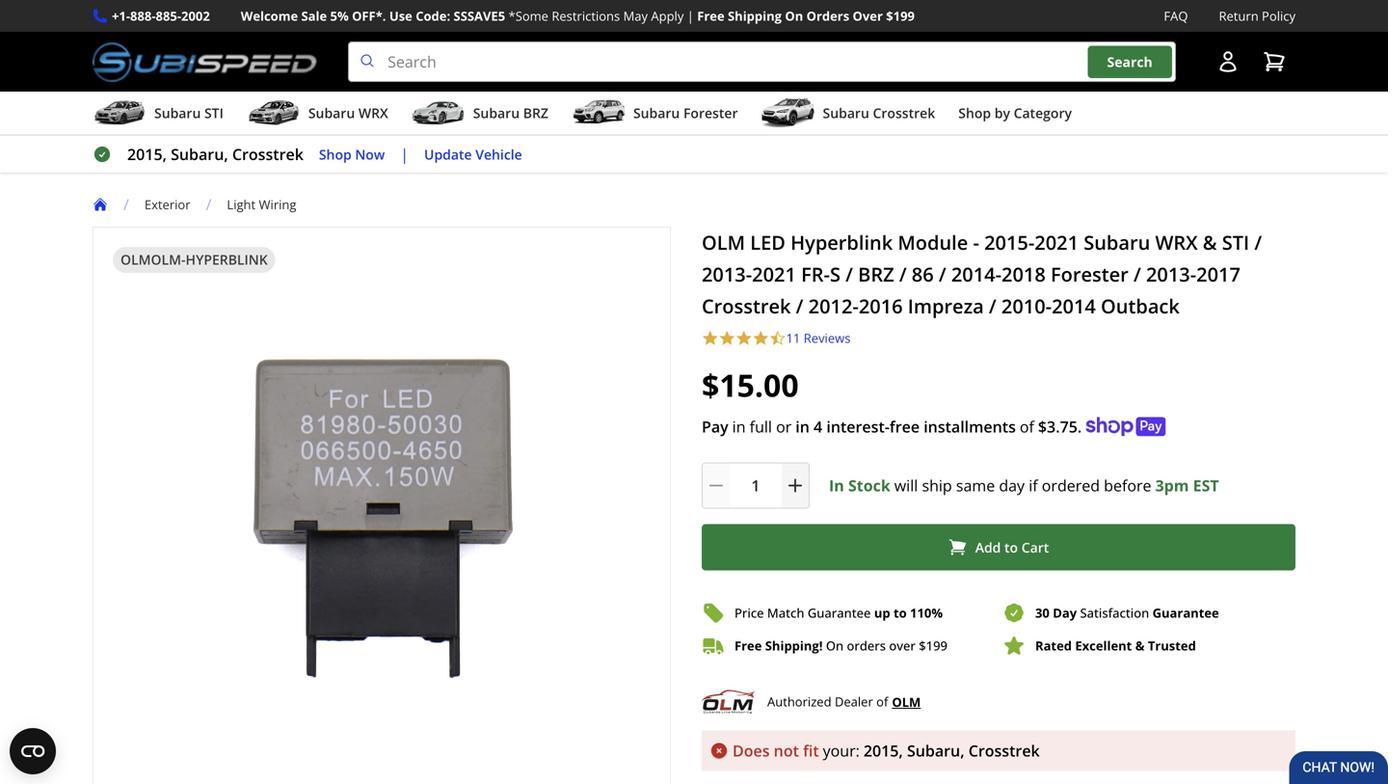 Task type: vqa. For each thing, say whether or not it's contained in the screenshot.
customize
no



Task type: locate. For each thing, give the bounding box(es) containing it.
0 vertical spatial on
[[785, 7, 804, 25]]

1 vertical spatial forester
[[1051, 261, 1129, 288]]

star image left 11
[[753, 330, 770, 347]]

in left full
[[733, 416, 746, 437]]

brz left a subaru forester thumbnail image
[[523, 104, 549, 122]]

subaru up shop now
[[309, 104, 355, 122]]

olm left led on the top right of page
[[702, 229, 746, 256]]

off*.
[[352, 7, 386, 25]]

olm link
[[892, 691, 921, 712]]

sti up 2015, subaru, crosstrek
[[204, 104, 224, 122]]

2013- down led on the top right of page
[[702, 261, 752, 288]]

subaru,
[[171, 144, 228, 165], [908, 740, 965, 761]]

subaru, down the 'subaru sti'
[[171, 144, 228, 165]]

full
[[750, 416, 772, 437]]

of left $3.75
[[1020, 416, 1035, 437]]

1 vertical spatial shop
[[319, 145, 352, 163]]

0 vertical spatial $199
[[887, 7, 915, 25]]

subaru up outback
[[1084, 229, 1151, 256]]

return
[[1220, 7, 1259, 25]]

0 horizontal spatial wrx
[[359, 104, 388, 122]]

2015, subaru, crosstrek
[[127, 144, 304, 165]]

1 horizontal spatial |
[[687, 7, 694, 25]]

1 horizontal spatial $199
[[919, 637, 948, 654]]

1 star image from the left
[[702, 330, 719, 347]]

0 horizontal spatial brz
[[523, 104, 549, 122]]

in
[[733, 416, 746, 437], [796, 416, 810, 437]]

apply
[[651, 7, 684, 25]]

sssave5
[[454, 7, 506, 25]]

None number field
[[702, 463, 810, 509]]

1 horizontal spatial brz
[[859, 261, 895, 288]]

& up 2017
[[1203, 229, 1218, 256]]

1 vertical spatial 2021
[[752, 261, 797, 288]]

1 vertical spatial subaru,
[[908, 740, 965, 761]]

1 vertical spatial wrx
[[1156, 229, 1198, 256]]

wrx
[[359, 104, 388, 122], [1156, 229, 1198, 256]]

1 horizontal spatial to
[[1005, 538, 1019, 556]]

shipping
[[728, 7, 782, 25]]

a subaru wrx thumbnail image image
[[247, 98, 301, 127]]

5%
[[330, 7, 349, 25]]

subaru sti button
[[93, 96, 224, 134]]

by
[[995, 104, 1011, 122]]

in left 4
[[796, 416, 810, 437]]

hyperblink
[[791, 229, 893, 256]]

add
[[976, 538, 1001, 556]]

1 horizontal spatial olm
[[892, 693, 921, 711]]

1 horizontal spatial &
[[1203, 229, 1218, 256]]

shipping!
[[766, 637, 823, 654]]

guarantee
[[808, 604, 871, 622], [1153, 604, 1220, 622]]

subaru right a subaru forester thumbnail image
[[634, 104, 680, 122]]

sti inside 'dropdown button'
[[204, 104, 224, 122]]

0 vertical spatial forester
[[684, 104, 738, 122]]

0 vertical spatial free
[[698, 7, 725, 25]]

$15.00
[[702, 364, 799, 406]]

0 horizontal spatial olm
[[702, 229, 746, 256]]

price
[[735, 604, 764, 622]]

0 vertical spatial 2021
[[1035, 229, 1079, 256]]

1 vertical spatial brz
[[859, 261, 895, 288]]

subaru inside 'dropdown button'
[[154, 104, 201, 122]]

category
[[1014, 104, 1072, 122]]

star image left half star icon
[[736, 330, 753, 347]]

2021 down led on the top right of page
[[752, 261, 797, 288]]

$199 right over
[[919, 637, 948, 654]]

ship
[[922, 475, 953, 496]]

to
[[1005, 538, 1019, 556], [894, 604, 907, 622]]

match
[[768, 604, 805, 622]]

subispeed logo image
[[93, 42, 317, 82]]

1 horizontal spatial wrx
[[1156, 229, 1198, 256]]

1 vertical spatial |
[[401, 144, 409, 165]]

sti up 2017
[[1223, 229, 1250, 256]]

1 horizontal spatial 2013-
[[1147, 261, 1197, 288]]

increment image
[[786, 476, 805, 495]]

0 horizontal spatial shop
[[319, 145, 352, 163]]

+1-
[[112, 7, 130, 25]]

0 vertical spatial |
[[687, 7, 694, 25]]

update vehicle
[[424, 145, 522, 163]]

1 vertical spatial to
[[894, 604, 907, 622]]

subaru up 2015, subaru, crosstrek
[[154, 104, 201, 122]]

1 horizontal spatial forester
[[1051, 261, 1129, 288]]

wrx up now
[[359, 104, 388, 122]]

1 vertical spatial sti
[[1223, 229, 1250, 256]]

0 horizontal spatial forester
[[684, 104, 738, 122]]

forester
[[684, 104, 738, 122], [1051, 261, 1129, 288]]

a subaru brz thumbnail image image
[[412, 98, 466, 127]]

of
[[1020, 416, 1035, 437], [877, 693, 889, 710]]

-
[[974, 229, 980, 256]]

wiring
[[259, 196, 297, 213]]

2015, down 'subaru sti' 'dropdown button'
[[127, 144, 167, 165]]

2012-
[[809, 293, 859, 319]]

2021 up "2018"
[[1035, 229, 1079, 256]]

0 horizontal spatial in
[[733, 416, 746, 437]]

exterior link up olmolm-
[[145, 196, 191, 213]]

0 vertical spatial of
[[1020, 416, 1035, 437]]

shop inside dropdown button
[[959, 104, 992, 122]]

orders
[[847, 637, 886, 654]]

1 horizontal spatial shop
[[959, 104, 992, 122]]

0 vertical spatial shop
[[959, 104, 992, 122]]

0 horizontal spatial 2015,
[[127, 144, 167, 165]]

code:
[[416, 7, 451, 25]]

shop by category button
[[959, 96, 1072, 134]]

free
[[698, 7, 725, 25], [735, 637, 762, 654]]

exterior link up olmolm-hyperblink
[[145, 196, 206, 213]]

0 horizontal spatial &
[[1136, 637, 1145, 654]]

brz inside olm led hyperblink module - 2015-2021 subaru wrx & sti / 2013-2021 fr-s / brz / 86 / 2014-2018 forester / 2013-2017 crosstrek / 2012-2016 impreza / 2010-2014 outback
[[859, 261, 895, 288]]

$3.75
[[1039, 416, 1078, 437]]

free right apply
[[698, 7, 725, 25]]

forester down search input field
[[684, 104, 738, 122]]

shop left now
[[319, 145, 352, 163]]

0 vertical spatial 2015,
[[127, 144, 167, 165]]

|
[[687, 7, 694, 25], [401, 144, 409, 165]]

1 horizontal spatial 2015,
[[864, 740, 903, 761]]

shop now link
[[319, 143, 385, 165]]

0 vertical spatial &
[[1203, 229, 1218, 256]]

1 guarantee from the left
[[808, 604, 871, 622]]

110%
[[910, 604, 943, 622]]

restrictions
[[552, 7, 620, 25]]

2015, right your:
[[864, 740, 903, 761]]

& left trusted
[[1136, 637, 1145, 654]]

trusted
[[1149, 637, 1197, 654]]

subaru for subaru crosstrek
[[823, 104, 870, 122]]

2013-
[[702, 261, 752, 288], [1147, 261, 1197, 288]]

shop left by at the top of the page
[[959, 104, 992, 122]]

subaru wrx
[[309, 104, 388, 122]]

2013- up outback
[[1147, 261, 1197, 288]]

to right the up
[[894, 604, 907, 622]]

subaru up 'vehicle'
[[473, 104, 520, 122]]

free down price
[[735, 637, 762, 654]]

to inside add to cart button
[[1005, 538, 1019, 556]]

1 horizontal spatial in
[[796, 416, 810, 437]]

guarantee up free shipping! on orders over $199
[[808, 604, 871, 622]]

1 horizontal spatial on
[[826, 637, 844, 654]]

3 star image from the left
[[753, 330, 770, 347]]

1 horizontal spatial 2021
[[1035, 229, 1079, 256]]

&
[[1203, 229, 1218, 256], [1136, 637, 1145, 654]]

olmolm-
[[121, 250, 186, 269]]

2018
[[1002, 261, 1046, 288]]

search input field
[[348, 42, 1177, 82]]

0 vertical spatial brz
[[523, 104, 549, 122]]

1 vertical spatial $199
[[919, 637, 948, 654]]

0 vertical spatial sti
[[204, 104, 224, 122]]

shop
[[959, 104, 992, 122], [319, 145, 352, 163]]

rated
[[1036, 637, 1072, 654]]

| right now
[[401, 144, 409, 165]]

subaru for subaru wrx
[[309, 104, 355, 122]]

0 horizontal spatial subaru,
[[171, 144, 228, 165]]

$199 right the 'over'
[[887, 7, 915, 25]]

faq link
[[1165, 6, 1189, 26]]

star image
[[702, 330, 719, 347], [736, 330, 753, 347], [753, 330, 770, 347]]

crosstrek inside olm led hyperblink module - 2015-2021 subaru wrx & sti / 2013-2021 fr-s / brz / 86 / 2014-2018 forester / 2013-2017 crosstrek / 2012-2016 impreza / 2010-2014 outback
[[702, 293, 791, 319]]

guarantee up trusted
[[1153, 604, 1220, 622]]

2021
[[1035, 229, 1079, 256], [752, 261, 797, 288]]

0 horizontal spatial guarantee
[[808, 604, 871, 622]]

1 horizontal spatial sti
[[1223, 229, 1250, 256]]

0 horizontal spatial on
[[785, 7, 804, 25]]

1 horizontal spatial guarantee
[[1153, 604, 1220, 622]]

| right apply
[[687, 7, 694, 25]]

0 vertical spatial to
[[1005, 538, 1019, 556]]

subaru right a subaru crosstrek thumbnail image
[[823, 104, 870, 122]]

885-
[[156, 7, 181, 25]]

return policy
[[1220, 7, 1296, 25]]

0 vertical spatial wrx
[[359, 104, 388, 122]]

0 vertical spatial olm
[[702, 229, 746, 256]]

wrx up 2017
[[1156, 229, 1198, 256]]

olm image
[[702, 688, 756, 715]]

now
[[355, 145, 385, 163]]

installments
[[924, 416, 1016, 437]]

0 horizontal spatial of
[[877, 693, 889, 710]]

star image
[[719, 330, 736, 347]]

reviews
[[804, 329, 851, 347]]

light wiring link
[[227, 196, 312, 213], [227, 196, 297, 213]]

subaru forester
[[634, 104, 738, 122]]

olm
[[702, 229, 746, 256], [892, 693, 921, 711]]

star image up $15.00 in the right of the page
[[702, 330, 719, 347]]

sti
[[204, 104, 224, 122], [1223, 229, 1250, 256]]

to right add
[[1005, 538, 1019, 556]]

olm right dealer
[[892, 693, 921, 711]]

pay in full or in 4 interest-free installments of $3.75 .
[[702, 416, 1082, 437]]

0 horizontal spatial sti
[[204, 104, 224, 122]]

policy
[[1263, 7, 1296, 25]]

0 horizontal spatial 2013-
[[702, 261, 752, 288]]

in
[[829, 475, 845, 496]]

1 vertical spatial olm
[[892, 693, 921, 711]]

11 reviews link
[[787, 329, 851, 347]]

button image
[[1217, 50, 1240, 73]]

of left olm link
[[877, 693, 889, 710]]

shop now
[[319, 145, 385, 163]]

half star image
[[770, 330, 787, 347]]

0 horizontal spatial 2021
[[752, 261, 797, 288]]

subaru, down olm link
[[908, 740, 965, 761]]

forester up 2014
[[1051, 261, 1129, 288]]

1 vertical spatial of
[[877, 693, 889, 710]]

2017
[[1197, 261, 1241, 288]]

1 horizontal spatial free
[[735, 637, 762, 654]]

brz up 2016
[[859, 261, 895, 288]]



Task type: describe. For each thing, give the bounding box(es) containing it.
fr-
[[802, 261, 830, 288]]

free shipping! on orders over $199
[[735, 637, 948, 654]]

module
[[898, 229, 969, 256]]

update
[[424, 145, 472, 163]]

2015-
[[985, 229, 1035, 256]]

light wiring
[[227, 196, 297, 213]]

free
[[890, 416, 920, 437]]

price match guarantee up to 110%
[[735, 604, 943, 622]]

crosstrek inside dropdown button
[[873, 104, 936, 122]]

subaru inside olm led hyperblink module - 2015-2021 subaru wrx & sti / 2013-2021 fr-s / brz / 86 / 2014-2018 forester / 2013-2017 crosstrek / 2012-2016 impreza / 2010-2014 outback
[[1084, 229, 1151, 256]]

2002
[[181, 7, 210, 25]]

same
[[957, 475, 996, 496]]

dealer
[[835, 693, 874, 710]]

forester inside subaru forester dropdown button
[[684, 104, 738, 122]]

11
[[787, 329, 801, 347]]

+1-888-885-2002
[[112, 7, 210, 25]]

before
[[1104, 475, 1152, 496]]

0 horizontal spatial to
[[894, 604, 907, 622]]

return policy link
[[1220, 6, 1296, 26]]

1 in from the left
[[733, 416, 746, 437]]

subaru crosstrek button
[[761, 96, 936, 134]]

search button
[[1088, 46, 1173, 78]]

1 vertical spatial &
[[1136, 637, 1145, 654]]

0 vertical spatial subaru,
[[171, 144, 228, 165]]

1 vertical spatial on
[[826, 637, 844, 654]]

subaru forester button
[[572, 96, 738, 134]]

does not fit your: 2015, subaru, crosstrek
[[733, 740, 1040, 761]]

fit
[[803, 740, 819, 761]]

2 star image from the left
[[736, 330, 753, 347]]

in stock will ship same day if ordered before 3pm est
[[829, 475, 1220, 496]]

subaru for subaru forester
[[634, 104, 680, 122]]

authorized
[[768, 693, 832, 710]]

a subaru sti thumbnail image image
[[93, 98, 147, 127]]

stock
[[849, 475, 891, 496]]

2 2013- from the left
[[1147, 261, 1197, 288]]

use
[[390, 7, 413, 25]]

orders
[[807, 7, 850, 25]]

1 horizontal spatial subaru,
[[908, 740, 965, 761]]

888-
[[130, 7, 156, 25]]

open widget image
[[10, 728, 56, 774]]

faq
[[1165, 7, 1189, 25]]

a subaru crosstrek thumbnail image image
[[761, 98, 815, 127]]

shop for shop by category
[[959, 104, 992, 122]]

welcome
[[241, 7, 298, 25]]

excellent
[[1076, 637, 1133, 654]]

sti inside olm led hyperblink module - 2015-2021 subaru wrx & sti / 2013-2021 fr-s / brz / 86 / 2014-2018 forester / 2013-2017 crosstrek / 2012-2016 impreza / 2010-2014 outback
[[1223, 229, 1250, 256]]

1 horizontal spatial of
[[1020, 416, 1035, 437]]

2010-
[[1002, 293, 1052, 319]]

shop pay image
[[1086, 417, 1166, 437]]

subaru brz
[[473, 104, 549, 122]]

2014
[[1052, 293, 1096, 319]]

.
[[1078, 416, 1082, 437]]

30
[[1036, 604, 1050, 622]]

2 guarantee from the left
[[1153, 604, 1220, 622]]

olm inside authorized dealer of olm
[[892, 693, 921, 711]]

sale
[[301, 7, 327, 25]]

or
[[777, 416, 792, 437]]

outback
[[1101, 293, 1180, 319]]

*some
[[509, 7, 549, 25]]

satisfaction
[[1081, 604, 1150, 622]]

subaru for subaru brz
[[473, 104, 520, 122]]

will
[[895, 475, 918, 496]]

over
[[890, 637, 916, 654]]

+1-888-885-2002 link
[[112, 6, 210, 26]]

add to cart
[[976, 538, 1050, 556]]

& inside olm led hyperblink module - 2015-2021 subaru wrx & sti / 2013-2021 fr-s / brz / 86 / 2014-2018 forester / 2013-2017 crosstrek / 2012-2016 impreza / 2010-2014 outback
[[1203, 229, 1218, 256]]

1 vertical spatial 2015,
[[864, 740, 903, 761]]

exterior
[[145, 196, 191, 213]]

add to cart button
[[702, 524, 1296, 571]]

olm inside olm led hyperblink module - 2015-2021 subaru wrx & sti / 2013-2021 fr-s / brz / 86 / 2014-2018 forester / 2013-2017 crosstrek / 2012-2016 impreza / 2010-2014 outback
[[702, 229, 746, 256]]

over
[[853, 7, 883, 25]]

4
[[814, 416, 823, 437]]

1 vertical spatial free
[[735, 637, 762, 654]]

vehicle
[[476, 145, 522, 163]]

11 reviews
[[787, 329, 851, 347]]

1 2013- from the left
[[702, 261, 752, 288]]

home image
[[93, 197, 108, 212]]

search
[[1108, 52, 1153, 71]]

pay
[[702, 416, 729, 437]]

30 day satisfaction guarantee
[[1036, 604, 1220, 622]]

wrx inside dropdown button
[[359, 104, 388, 122]]

hyperblink
[[186, 250, 268, 269]]

not
[[774, 740, 799, 761]]

olmolm-hyperblink
[[121, 250, 268, 269]]

s
[[830, 261, 841, 288]]

wrx inside olm led hyperblink module - 2015-2021 subaru wrx & sti / 2013-2021 fr-s / brz / 86 / 2014-2018 forester / 2013-2017 crosstrek / 2012-2016 impreza / 2010-2014 outback
[[1156, 229, 1198, 256]]

0 horizontal spatial $199
[[887, 7, 915, 25]]

2 in from the left
[[796, 416, 810, 437]]

if
[[1029, 475, 1038, 496]]

subaru brz button
[[412, 96, 549, 134]]

update vehicle button
[[424, 143, 522, 165]]

decrement image
[[707, 476, 726, 495]]

olm led hyperblink module - 2015-2021 subaru wrx & sti / 2013-2021 fr-s / brz / 86 / 2014-2018 forester / 2013-2017 crosstrek / 2012-2016 impreza / 2010-2014 outback
[[702, 229, 1263, 319]]

2014-
[[952, 261, 1002, 288]]

0 horizontal spatial free
[[698, 7, 725, 25]]

up
[[875, 604, 891, 622]]

forester inside olm led hyperblink module - 2015-2021 subaru wrx & sti / 2013-2021 fr-s / brz / 86 / 2014-2018 forester / 2013-2017 crosstrek / 2012-2016 impreza / 2010-2014 outback
[[1051, 261, 1129, 288]]

may
[[624, 7, 648, 25]]

day
[[1000, 475, 1025, 496]]

3pm
[[1156, 475, 1190, 496]]

day
[[1053, 604, 1077, 622]]

a subaru forester thumbnail image image
[[572, 98, 626, 127]]

brz inside subaru brz dropdown button
[[523, 104, 549, 122]]

of inside authorized dealer of olm
[[877, 693, 889, 710]]

0 horizontal spatial |
[[401, 144, 409, 165]]

shop for shop now
[[319, 145, 352, 163]]

rated excellent & trusted
[[1036, 637, 1197, 654]]

subaru for subaru sti
[[154, 104, 201, 122]]

est
[[1194, 475, 1220, 496]]

your:
[[823, 740, 860, 761]]



